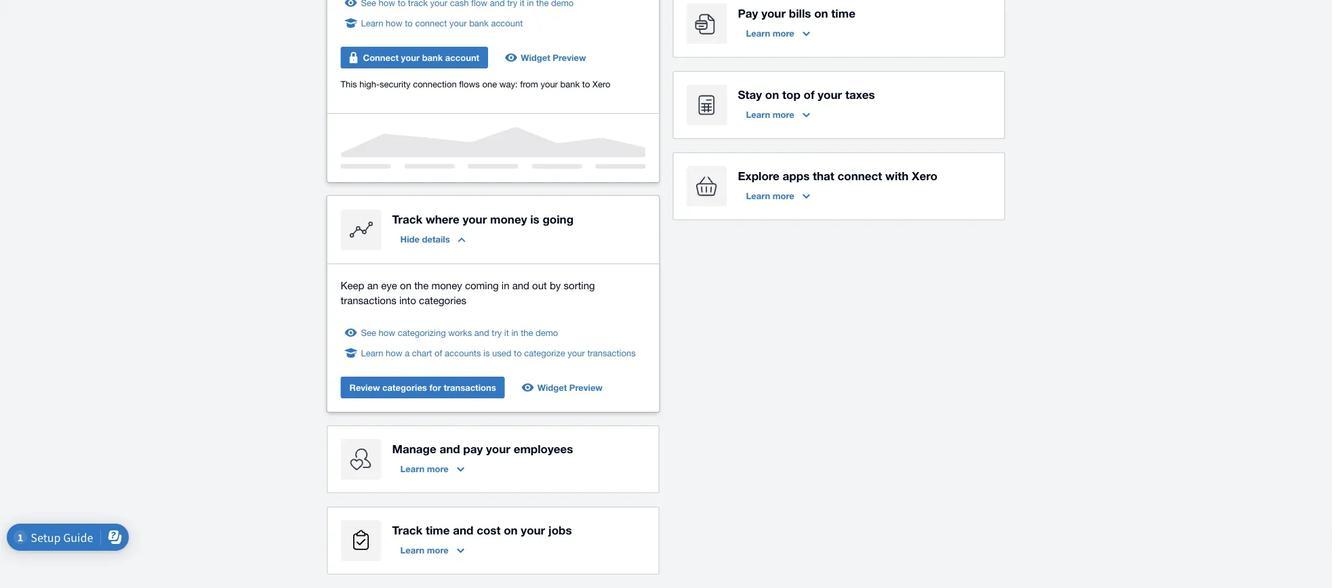 Task type: describe. For each thing, give the bounding box(es) containing it.
hide
[[400, 234, 420, 244]]

0 vertical spatial is
[[530, 212, 539, 226]]

your right "pay"
[[761, 6, 786, 20]]

your left taxes
[[818, 87, 842, 101]]

keep
[[341, 279, 364, 291]]

learn for stay on top of your taxes
[[746, 109, 770, 120]]

way:
[[499, 79, 518, 89]]

more for and
[[427, 464, 449, 474]]

accounts
[[445, 348, 481, 358]]

your inside learn how a chart of accounts is used to categorize your transactions 'link'
[[568, 348, 585, 358]]

projects icon image
[[341, 521, 381, 561]]

learn for manage and pay your employees
[[400, 464, 424, 474]]

on inside keep an eye on the money coming in and out by sorting transactions into categories
[[400, 279, 411, 291]]

of inside 'link'
[[435, 348, 442, 358]]

categorizing
[[398, 327, 446, 338]]

learn more for track
[[400, 545, 449, 556]]

widget preview for review categories for transactions button's widget preview button
[[537, 382, 603, 393]]

more for time
[[427, 545, 449, 556]]

this high-security connection flows one way: from your bank to xero
[[341, 79, 610, 89]]

on right cost
[[504, 523, 518, 537]]

how for to
[[386, 18, 402, 28]]

learn for pay your bills on time
[[746, 28, 770, 38]]

one
[[482, 79, 497, 89]]

1 vertical spatial time
[[426, 523, 450, 537]]

learn more for pay
[[746, 28, 794, 38]]

and left cost
[[453, 523, 473, 537]]

demo
[[536, 327, 558, 338]]

to inside "link"
[[405, 18, 413, 28]]

bills icon image
[[686, 3, 727, 44]]

this
[[341, 79, 357, 89]]

money inside keep an eye on the money coming in and out by sorting transactions into categories
[[431, 279, 462, 291]]

into
[[399, 294, 416, 306]]

employees
[[514, 442, 573, 456]]

0 vertical spatial xero
[[592, 79, 610, 89]]

preview for connect your bank account button
[[553, 52, 586, 63]]

taxes icon image
[[686, 85, 727, 125]]

your inside learn how to connect your bank account "link"
[[449, 18, 467, 28]]

chart
[[412, 348, 432, 358]]

categories inside review categories for transactions button
[[382, 382, 427, 393]]

an
[[367, 279, 378, 291]]

learn how to connect your bank account link
[[361, 16, 523, 30]]

transactions inside 'link'
[[587, 348, 636, 358]]

1 horizontal spatial of
[[804, 87, 815, 101]]

security
[[380, 79, 410, 89]]

details
[[422, 234, 450, 244]]

track for track where your money is going
[[392, 212, 422, 226]]

how for a
[[386, 348, 402, 358]]

widget preview button for connect your bank account button
[[499, 47, 594, 68]]

connect
[[363, 52, 399, 63]]

see how categorizing works and try it in the demo link
[[361, 326, 558, 340]]

more for your
[[773, 28, 794, 38]]

and left try
[[474, 327, 489, 338]]

out
[[532, 279, 547, 291]]

the inside keep an eye on the money coming in and out by sorting transactions into categories
[[414, 279, 429, 291]]

your left jobs
[[521, 523, 545, 537]]

connect your bank account button
[[341, 47, 488, 68]]

learn more button for on
[[738, 104, 818, 125]]

keep an eye on the money coming in and out by sorting transactions into categories
[[341, 279, 595, 306]]

your right where
[[463, 212, 487, 226]]

by
[[550, 279, 561, 291]]

your inside connect your bank account button
[[401, 52, 420, 63]]

transactions inside keep an eye on the money coming in and out by sorting transactions into categories
[[341, 294, 396, 306]]

add-ons icon image
[[686, 166, 727, 207]]

high-
[[359, 79, 380, 89]]

a
[[405, 348, 410, 358]]

in for and
[[502, 279, 509, 291]]

learn more for stay
[[746, 109, 794, 120]]

learn more for manage
[[400, 464, 449, 474]]

review
[[349, 382, 380, 393]]

is inside 'link'
[[483, 348, 490, 358]]

learn how to connect your bank account
[[361, 18, 523, 28]]

stay on top of your taxes
[[738, 87, 875, 101]]

learn inside "link"
[[361, 18, 383, 28]]

2 vertical spatial bank
[[560, 79, 580, 89]]

pay
[[463, 442, 483, 456]]

where
[[426, 212, 459, 226]]

your right from
[[541, 79, 558, 89]]

sorting
[[564, 279, 595, 291]]

learn more button for and
[[392, 458, 472, 480]]

on right bills
[[814, 6, 828, 20]]

learn more button for apps
[[738, 185, 818, 207]]

and inside keep an eye on the money coming in and out by sorting transactions into categories
[[512, 279, 529, 291]]

bank inside connect your bank account button
[[422, 52, 443, 63]]

track for track time and cost on your jobs
[[392, 523, 422, 537]]



Task type: vqa. For each thing, say whether or not it's contained in the screenshot.
Tax Exempt (0%)
no



Task type: locate. For each thing, give the bounding box(es) containing it.
the left demo on the left bottom of page
[[521, 327, 533, 338]]

0 horizontal spatial the
[[414, 279, 429, 291]]

2 vertical spatial to
[[514, 348, 522, 358]]

more
[[773, 28, 794, 38], [773, 109, 794, 120], [773, 190, 794, 201], [427, 464, 449, 474], [427, 545, 449, 556]]

to right used
[[514, 348, 522, 358]]

0 vertical spatial preview
[[553, 52, 586, 63]]

is
[[530, 212, 539, 226], [483, 348, 490, 358]]

track money icon image
[[341, 209, 381, 250]]

0 horizontal spatial account
[[445, 52, 479, 63]]

2 vertical spatial transactions
[[444, 382, 496, 393]]

learn more down explore
[[746, 190, 794, 201]]

widget for review categories for transactions button
[[537, 382, 567, 393]]

of right chart
[[435, 348, 442, 358]]

learn down "pay"
[[746, 28, 770, 38]]

0 vertical spatial in
[[502, 279, 509, 291]]

to right from
[[582, 79, 590, 89]]

learn down the manage
[[400, 464, 424, 474]]

bank
[[469, 18, 489, 28], [422, 52, 443, 63], [560, 79, 580, 89]]

that
[[813, 169, 834, 182]]

1 vertical spatial transactions
[[587, 348, 636, 358]]

money left coming
[[431, 279, 462, 291]]

0 vertical spatial time
[[831, 6, 855, 20]]

and
[[512, 279, 529, 291], [474, 327, 489, 338], [440, 442, 460, 456], [453, 523, 473, 537]]

hide details button
[[392, 228, 474, 250]]

1 horizontal spatial money
[[490, 212, 527, 226]]

your right connect
[[401, 52, 420, 63]]

hide details
[[400, 234, 450, 244]]

account inside connect your bank account button
[[445, 52, 479, 63]]

0 vertical spatial track
[[392, 212, 422, 226]]

bank up this high-security connection flows one way: from your bank to xero at the top left of the page
[[469, 18, 489, 28]]

widget preview for connect your bank account button widget preview button
[[521, 52, 586, 63]]

widget for connect your bank account button
[[521, 52, 550, 63]]

0 vertical spatial bank
[[469, 18, 489, 28]]

in for the
[[511, 327, 518, 338]]

0 vertical spatial money
[[490, 212, 527, 226]]

1 vertical spatial xero
[[912, 169, 937, 182]]

apps
[[783, 169, 810, 182]]

explore
[[738, 169, 779, 182]]

your
[[761, 6, 786, 20], [449, 18, 467, 28], [401, 52, 420, 63], [541, 79, 558, 89], [818, 87, 842, 101], [463, 212, 487, 226], [568, 348, 585, 358], [486, 442, 510, 456], [521, 523, 545, 537]]

widget down 'categorize'
[[537, 382, 567, 393]]

money left going
[[490, 212, 527, 226]]

of
[[804, 87, 815, 101], [435, 348, 442, 358]]

learn more button down the manage
[[392, 458, 472, 480]]

learn for track time and cost on your jobs
[[400, 545, 424, 556]]

banking preview line graph image
[[341, 127, 646, 169]]

in right coming
[[502, 279, 509, 291]]

1 horizontal spatial the
[[521, 327, 533, 338]]

1 vertical spatial widget preview button
[[516, 377, 611, 399]]

0 vertical spatial widget
[[521, 52, 550, 63]]

1 horizontal spatial connect
[[838, 169, 882, 182]]

manage and pay your employees
[[392, 442, 573, 456]]

0 horizontal spatial is
[[483, 348, 490, 358]]

1 horizontal spatial to
[[514, 348, 522, 358]]

bank inside learn how to connect your bank account "link"
[[469, 18, 489, 28]]

connection
[[413, 79, 457, 89]]

categories right into
[[419, 294, 466, 306]]

widget preview button
[[499, 47, 594, 68], [516, 377, 611, 399]]

1 vertical spatial connect
[[838, 169, 882, 182]]

see how categorizing works and try it in the demo
[[361, 327, 558, 338]]

top
[[782, 87, 800, 101]]

1 vertical spatial the
[[521, 327, 533, 338]]

track right projects icon
[[392, 523, 422, 537]]

widget preview up from
[[521, 52, 586, 63]]

more down 'apps'
[[773, 190, 794, 201]]

to
[[405, 18, 413, 28], [582, 79, 590, 89], [514, 348, 522, 358]]

more down track time and cost on your jobs
[[427, 545, 449, 556]]

bank up connection
[[422, 52, 443, 63]]

connect your bank account
[[363, 52, 479, 63]]

1 vertical spatial track
[[392, 523, 422, 537]]

jobs
[[548, 523, 572, 537]]

0 vertical spatial how
[[386, 18, 402, 28]]

learn more button down 'apps'
[[738, 185, 818, 207]]

and left pay
[[440, 442, 460, 456]]

2 vertical spatial how
[[386, 348, 402, 358]]

0 vertical spatial account
[[491, 18, 523, 28]]

0 horizontal spatial bank
[[422, 52, 443, 63]]

how
[[386, 18, 402, 28], [379, 327, 395, 338], [386, 348, 402, 358]]

0 vertical spatial widget preview button
[[499, 47, 594, 68]]

categories left the for
[[382, 382, 427, 393]]

time left cost
[[426, 523, 450, 537]]

0 horizontal spatial time
[[426, 523, 450, 537]]

learn
[[361, 18, 383, 28], [746, 28, 770, 38], [746, 109, 770, 120], [746, 190, 770, 201], [361, 348, 383, 358], [400, 464, 424, 474], [400, 545, 424, 556]]

account
[[491, 18, 523, 28], [445, 52, 479, 63]]

widget preview
[[521, 52, 586, 63], [537, 382, 603, 393]]

the
[[414, 279, 429, 291], [521, 327, 533, 338]]

1 vertical spatial widget preview
[[537, 382, 603, 393]]

learn more down track time and cost on your jobs
[[400, 545, 449, 556]]

of right top
[[804, 87, 815, 101]]

1 horizontal spatial time
[[831, 6, 855, 20]]

on left top
[[765, 87, 779, 101]]

bank right from
[[560, 79, 580, 89]]

1 vertical spatial account
[[445, 52, 479, 63]]

flows
[[459, 79, 480, 89]]

learn more for explore
[[746, 190, 794, 201]]

0 vertical spatial of
[[804, 87, 815, 101]]

time
[[831, 6, 855, 20], [426, 523, 450, 537]]

cost
[[477, 523, 501, 537]]

more for on
[[773, 109, 794, 120]]

pay
[[738, 6, 758, 20]]

1 vertical spatial money
[[431, 279, 462, 291]]

on
[[814, 6, 828, 20], [765, 87, 779, 101], [400, 279, 411, 291], [504, 523, 518, 537]]

account inside learn how to connect your bank account "link"
[[491, 18, 523, 28]]

to up connect your bank account button
[[405, 18, 413, 28]]

more down pay your bills on time at the top of page
[[773, 28, 794, 38]]

2 horizontal spatial bank
[[560, 79, 580, 89]]

connect right that
[[838, 169, 882, 182]]

categories
[[419, 294, 466, 306], [382, 382, 427, 393]]

1 vertical spatial is
[[483, 348, 490, 358]]

going
[[543, 212, 574, 226]]

categories inside keep an eye on the money coming in and out by sorting transactions into categories
[[419, 294, 466, 306]]

connect
[[415, 18, 447, 28], [838, 169, 882, 182]]

in right 'it' at the bottom of page
[[511, 327, 518, 338]]

1 horizontal spatial bank
[[469, 18, 489, 28]]

2 track from the top
[[392, 523, 422, 537]]

1 vertical spatial preview
[[569, 382, 603, 393]]

learn more button for your
[[738, 22, 818, 44]]

widget up from
[[521, 52, 550, 63]]

how inside "link"
[[386, 18, 402, 28]]

account up way:
[[491, 18, 523, 28]]

your right pay
[[486, 442, 510, 456]]

preview
[[553, 52, 586, 63], [569, 382, 603, 393]]

xero
[[592, 79, 610, 89], [912, 169, 937, 182]]

1 vertical spatial in
[[511, 327, 518, 338]]

your up connect your bank account
[[449, 18, 467, 28]]

more down top
[[773, 109, 794, 120]]

how for categorizing
[[379, 327, 395, 338]]

review categories for transactions button
[[341, 377, 505, 399]]

1 track from the top
[[392, 212, 422, 226]]

0 vertical spatial to
[[405, 18, 413, 28]]

more down the manage
[[427, 464, 449, 474]]

0 horizontal spatial to
[[405, 18, 413, 28]]

how left a
[[386, 348, 402, 358]]

transactions right the for
[[444, 382, 496, 393]]

1 horizontal spatial is
[[530, 212, 539, 226]]

to inside 'link'
[[514, 348, 522, 358]]

explore apps that connect with xero
[[738, 169, 937, 182]]

1 vertical spatial bank
[[422, 52, 443, 63]]

0 horizontal spatial transactions
[[341, 294, 396, 306]]

review categories for transactions
[[349, 382, 496, 393]]

widget preview button for review categories for transactions button
[[516, 377, 611, 399]]

track time and cost on your jobs
[[392, 523, 572, 537]]

widget preview button up from
[[499, 47, 594, 68]]

transactions right 'categorize'
[[587, 348, 636, 358]]

is left used
[[483, 348, 490, 358]]

employees icon image
[[341, 439, 381, 480]]

1 vertical spatial categories
[[382, 382, 427, 393]]

0 vertical spatial widget preview
[[521, 52, 586, 63]]

in inside see how categorizing works and try it in the demo link
[[511, 327, 518, 338]]

it
[[504, 327, 509, 338]]

2 horizontal spatial transactions
[[587, 348, 636, 358]]

1 vertical spatial to
[[582, 79, 590, 89]]

learn inside 'link'
[[361, 348, 383, 358]]

0 vertical spatial connect
[[415, 18, 447, 28]]

learn up connect
[[361, 18, 383, 28]]

track where your money is going
[[392, 212, 574, 226]]

learn more button down pay your bills on time at the top of page
[[738, 22, 818, 44]]

learn more down the manage
[[400, 464, 449, 474]]

see
[[361, 327, 376, 338]]

transactions inside button
[[444, 382, 496, 393]]

from
[[520, 79, 538, 89]]

and left out
[[512, 279, 529, 291]]

how inside 'link'
[[386, 348, 402, 358]]

more for apps
[[773, 190, 794, 201]]

connect inside "link"
[[415, 18, 447, 28]]

1 horizontal spatial account
[[491, 18, 523, 28]]

learn how a chart of accounts is used to categorize your transactions link
[[361, 346, 636, 360]]

learn down stay
[[746, 109, 770, 120]]

0 horizontal spatial in
[[502, 279, 509, 291]]

transactions down an
[[341, 294, 396, 306]]

your right 'categorize'
[[568, 348, 585, 358]]

widget
[[521, 52, 550, 63], [537, 382, 567, 393]]

coming
[[465, 279, 499, 291]]

1 vertical spatial how
[[379, 327, 395, 338]]

0 vertical spatial transactions
[[341, 294, 396, 306]]

taxes
[[845, 87, 875, 101]]

try
[[492, 327, 502, 338]]

account up 'flows'
[[445, 52, 479, 63]]

1 vertical spatial of
[[435, 348, 442, 358]]

how right see
[[379, 327, 395, 338]]

0 horizontal spatial of
[[435, 348, 442, 358]]

the inside see how categorizing works and try it in the demo link
[[521, 327, 533, 338]]

0 horizontal spatial money
[[431, 279, 462, 291]]

on up into
[[400, 279, 411, 291]]

pay your bills on time
[[738, 6, 855, 20]]

0 horizontal spatial connect
[[415, 18, 447, 28]]

in
[[502, 279, 509, 291], [511, 327, 518, 338]]

learn more button
[[738, 22, 818, 44], [738, 104, 818, 125], [738, 185, 818, 207], [392, 458, 472, 480], [392, 540, 472, 561]]

learn more down stay
[[746, 109, 794, 120]]

in inside keep an eye on the money coming in and out by sorting transactions into categories
[[502, 279, 509, 291]]

used
[[492, 348, 511, 358]]

1 horizontal spatial transactions
[[444, 382, 496, 393]]

1 horizontal spatial in
[[511, 327, 518, 338]]

categorize
[[524, 348, 565, 358]]

learn more button for time
[[392, 540, 472, 561]]

0 horizontal spatial xero
[[592, 79, 610, 89]]

for
[[429, 382, 441, 393]]

transactions
[[341, 294, 396, 306], [587, 348, 636, 358], [444, 382, 496, 393]]

time right bills
[[831, 6, 855, 20]]

widget preview down 'categorize'
[[537, 382, 603, 393]]

1 vertical spatial widget
[[537, 382, 567, 393]]

is left going
[[530, 212, 539, 226]]

the up into
[[414, 279, 429, 291]]

0 vertical spatial the
[[414, 279, 429, 291]]

money
[[490, 212, 527, 226], [431, 279, 462, 291]]

learn right projects icon
[[400, 545, 424, 556]]

track
[[392, 212, 422, 226], [392, 523, 422, 537]]

connect for your
[[415, 18, 447, 28]]

0 vertical spatial categories
[[419, 294, 466, 306]]

how up connect
[[386, 18, 402, 28]]

bills
[[789, 6, 811, 20]]

learn more button down track time and cost on your jobs
[[392, 540, 472, 561]]

learn more down "pay"
[[746, 28, 794, 38]]

preview for review categories for transactions button
[[569, 382, 603, 393]]

learn how a chart of accounts is used to categorize your transactions
[[361, 348, 636, 358]]

works
[[448, 327, 472, 338]]

learn down see
[[361, 348, 383, 358]]

connect up connect your bank account
[[415, 18, 447, 28]]

1 horizontal spatial xero
[[912, 169, 937, 182]]

learn down explore
[[746, 190, 770, 201]]

with
[[885, 169, 909, 182]]

stay
[[738, 87, 762, 101]]

learn more
[[746, 28, 794, 38], [746, 109, 794, 120], [746, 190, 794, 201], [400, 464, 449, 474], [400, 545, 449, 556]]

learn more button down top
[[738, 104, 818, 125]]

widget preview button down 'categorize'
[[516, 377, 611, 399]]

track up hide at the left top of page
[[392, 212, 422, 226]]

2 horizontal spatial to
[[582, 79, 590, 89]]

eye
[[381, 279, 397, 291]]

learn for explore apps that connect with xero
[[746, 190, 770, 201]]

connect for with
[[838, 169, 882, 182]]

manage
[[392, 442, 436, 456]]



